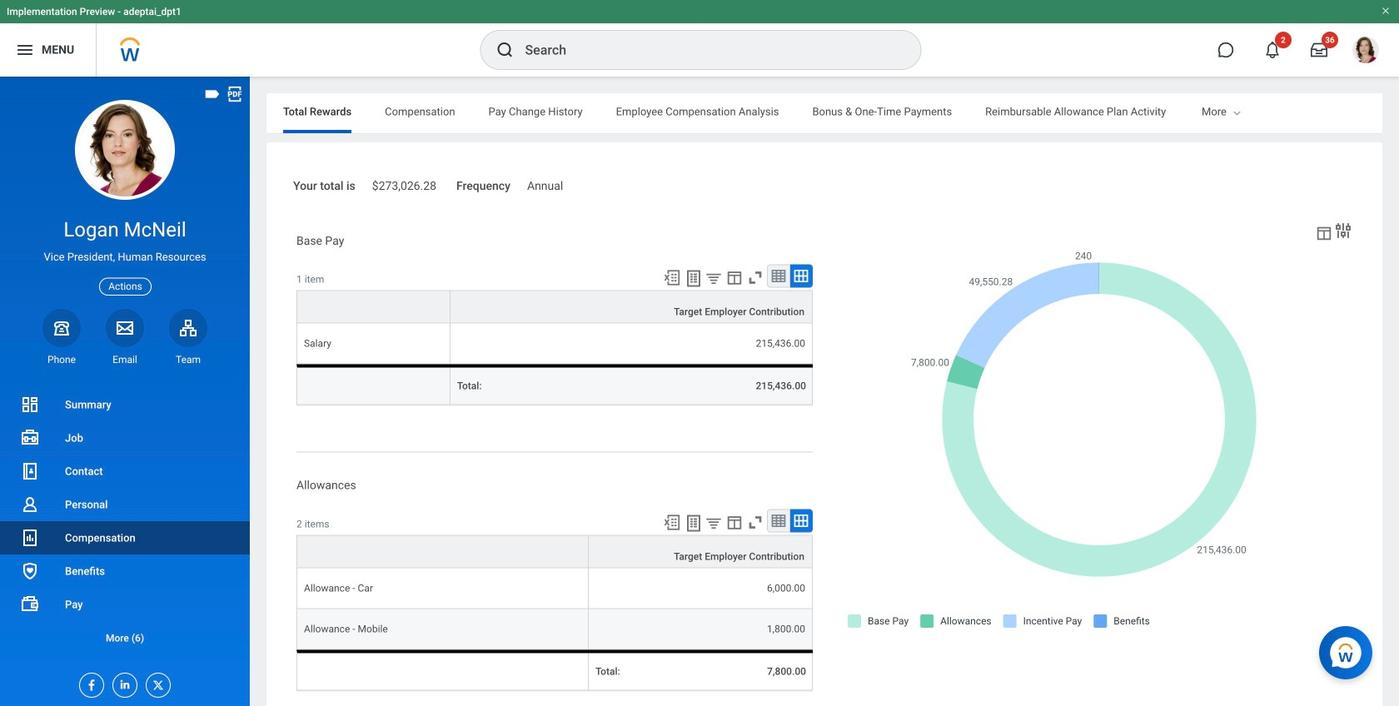 Task type: vqa. For each thing, say whether or not it's contained in the screenshot.
the dashboard expenses icon at the bottom left of the page
no



Task type: locate. For each thing, give the bounding box(es) containing it.
2 cell from the top
[[297, 650, 589, 691]]

1 vertical spatial click to view/edit grid preferences image
[[726, 514, 744, 532]]

export to excel image for export to worksheets image
[[663, 514, 681, 532]]

Search Workday  search field
[[525, 32, 887, 68]]

row
[[297, 290, 813, 324], [297, 324, 813, 365], [297, 365, 813, 405], [297, 535, 813, 569], [297, 569, 813, 609], [297, 609, 813, 650], [297, 650, 813, 691]]

0 vertical spatial expand table image
[[793, 268, 810, 285]]

expand table image
[[793, 268, 810, 285], [793, 513, 810, 529]]

1 vertical spatial export to excel image
[[663, 514, 681, 532]]

inbox large image
[[1311, 42, 1328, 58]]

compensation image
[[20, 528, 40, 548]]

1 click to view/edit grid preferences image from the top
[[726, 269, 744, 287]]

export to excel image left export to worksheets icon on the top
[[663, 269, 681, 287]]

0 vertical spatial export to excel image
[[663, 269, 681, 287]]

facebook image
[[80, 674, 98, 692]]

export to excel image left export to worksheets image
[[663, 514, 681, 532]]

view printable version (pdf) image
[[226, 85, 244, 103]]

phone image
[[50, 318, 73, 338]]

toolbar
[[656, 265, 813, 290], [656, 509, 813, 535]]

2 toolbar from the top
[[656, 509, 813, 535]]

view team image
[[178, 318, 198, 338]]

0 vertical spatial click to view/edit grid preferences image
[[726, 269, 744, 287]]

3 row from the top
[[297, 365, 813, 405]]

1 vertical spatial cell
[[297, 650, 589, 691]]

4 row from the top
[[297, 535, 813, 569]]

6 row from the top
[[297, 609, 813, 650]]

profile logan mcneil image
[[1353, 37, 1380, 67]]

banner
[[0, 0, 1400, 77]]

click to view/edit grid preferences image left fullscreen icon
[[726, 514, 744, 532]]

export to excel image
[[663, 269, 681, 287], [663, 514, 681, 532]]

linkedin image
[[113, 674, 132, 691]]

close environment banner image
[[1381, 6, 1391, 16]]

tab list
[[267, 93, 1383, 133]]

x image
[[147, 674, 165, 692]]

expand table image right table icon
[[793, 268, 810, 285]]

fullscreen image
[[746, 514, 765, 532]]

5 row from the top
[[297, 569, 813, 609]]

phone logan mcneil element
[[42, 353, 81, 366]]

export to worksheets image
[[684, 514, 704, 534]]

job image
[[20, 428, 40, 448]]

1 expand table image from the top
[[793, 268, 810, 285]]

team logan mcneil element
[[169, 353, 207, 366]]

table image
[[771, 268, 787, 285]]

benefits image
[[20, 561, 40, 581]]

select to filter grid data image
[[705, 514, 723, 532]]

click to view/edit grid preferences image
[[726, 269, 744, 287], [726, 514, 744, 532]]

search image
[[495, 40, 515, 60]]

1 export to excel image from the top
[[663, 269, 681, 287]]

2 click to view/edit grid preferences image from the top
[[726, 514, 744, 532]]

0 vertical spatial cell
[[297, 365, 451, 405]]

1 vertical spatial expand table image
[[793, 513, 810, 529]]

list
[[0, 388, 250, 655]]

2 expand table image from the top
[[793, 513, 810, 529]]

2 export to excel image from the top
[[663, 514, 681, 532]]

select to filter grid data image
[[705, 270, 723, 287]]

cell
[[297, 365, 451, 405], [297, 650, 589, 691]]

email logan mcneil element
[[106, 353, 144, 366]]

click to view/edit grid preferences image left fullscreen image
[[726, 269, 744, 287]]

0 vertical spatial toolbar
[[656, 265, 813, 290]]

expand table image right table image
[[793, 513, 810, 529]]

personal image
[[20, 495, 40, 515]]

1 vertical spatial toolbar
[[656, 509, 813, 535]]



Task type: describe. For each thing, give the bounding box(es) containing it.
export to worksheets image
[[684, 269, 704, 289]]

7 row from the top
[[297, 650, 813, 691]]

navigation pane region
[[0, 77, 250, 706]]

1 cell from the top
[[297, 365, 451, 405]]

justify image
[[15, 40, 35, 60]]

click to view/edit grid preferences image for select to filter grid data icon
[[726, 269, 744, 287]]

export to excel image for export to worksheets icon on the top
[[663, 269, 681, 287]]

1 toolbar from the top
[[656, 265, 813, 290]]

view worker - table image
[[1315, 224, 1334, 242]]

contact image
[[20, 462, 40, 482]]

tag image
[[203, 85, 222, 103]]

expand table image for table icon
[[793, 268, 810, 285]]

mail image
[[115, 318, 135, 338]]

notifications large image
[[1265, 42, 1281, 58]]

2 row from the top
[[297, 324, 813, 365]]

fullscreen image
[[746, 269, 765, 287]]

table image
[[771, 513, 787, 529]]

expand table image for table image
[[793, 513, 810, 529]]

pay image
[[20, 595, 40, 615]]

summary image
[[20, 395, 40, 415]]

click to view/edit grid preferences image for select to filter grid data image
[[726, 514, 744, 532]]

1 row from the top
[[297, 290, 813, 324]]



